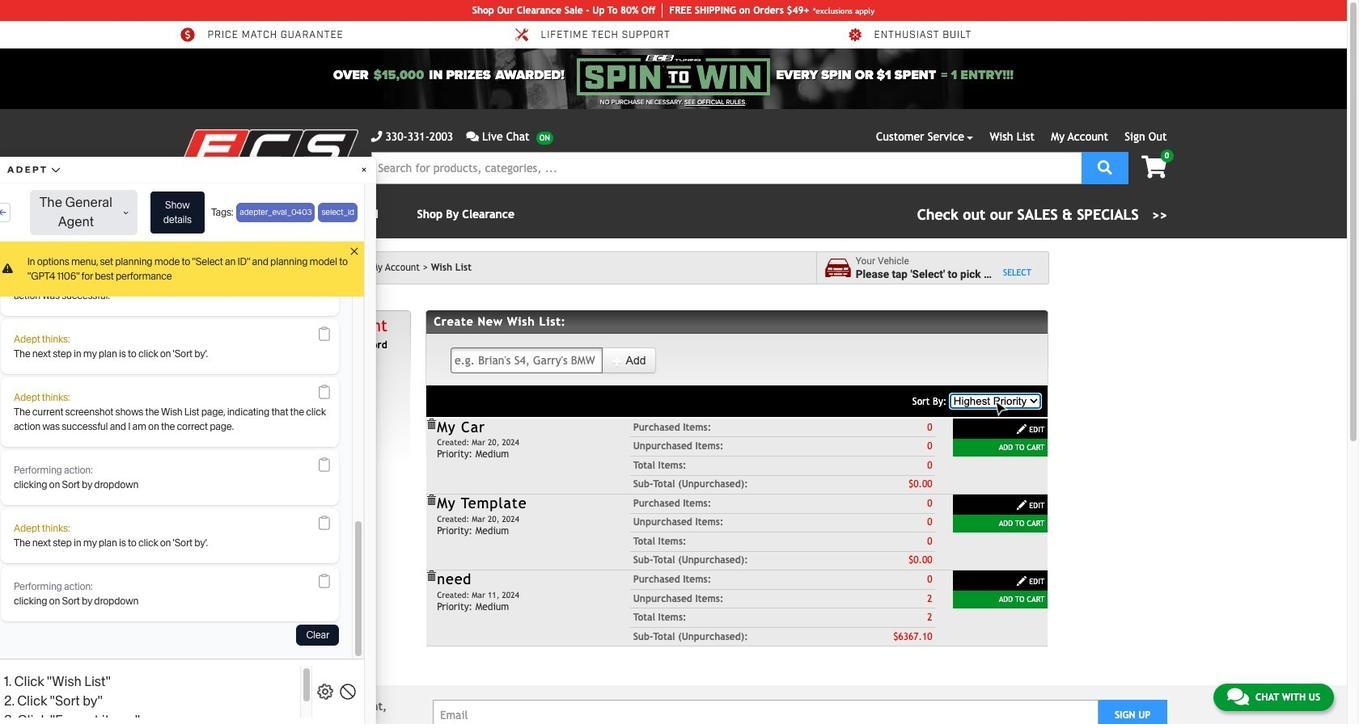 Task type: vqa. For each thing, say whether or not it's contained in the screenshot.
Coverage
no



Task type: locate. For each thing, give the bounding box(es) containing it.
comments image
[[466, 131, 479, 142], [1227, 688, 1249, 707]]

shopping cart image
[[1142, 156, 1167, 179]]

ecs tuning image
[[180, 129, 358, 184]]

ecs tuning 'spin to win' contest logo image
[[577, 55, 770, 95]]

1 vertical spatial delete image
[[426, 495, 437, 507]]

1 vertical spatial white image
[[1016, 424, 1028, 435]]

delete image
[[426, 419, 437, 430], [426, 495, 437, 507]]

e.g. Brian's S4, Garry's BMW E92...etc text field
[[451, 348, 603, 374]]

white image for first delete image
[[1016, 424, 1028, 435]]

white image
[[1016, 500, 1028, 511]]

0 horizontal spatial comments image
[[466, 131, 479, 142]]

1 horizontal spatial comments image
[[1227, 688, 1249, 707]]

2 vertical spatial white image
[[1016, 576, 1028, 588]]

1 vertical spatial comments image
[[1227, 688, 1249, 707]]

1 delete image from the top
[[426, 419, 437, 430]]

search image
[[1098, 160, 1112, 174]]

white image
[[612, 356, 623, 367], [1016, 424, 1028, 435], [1016, 576, 1028, 588]]

0 vertical spatial delete image
[[426, 419, 437, 430]]



Task type: describe. For each thing, give the bounding box(es) containing it.
2 delete image from the top
[[426, 495, 437, 507]]

phone image
[[371, 131, 382, 142]]

0 vertical spatial white image
[[612, 356, 623, 367]]

delete image
[[426, 571, 437, 583]]

Search text field
[[371, 152, 1081, 184]]

white image for delete icon
[[1016, 576, 1028, 588]]

Email email field
[[433, 701, 1099, 725]]

0 vertical spatial comments image
[[466, 131, 479, 142]]



